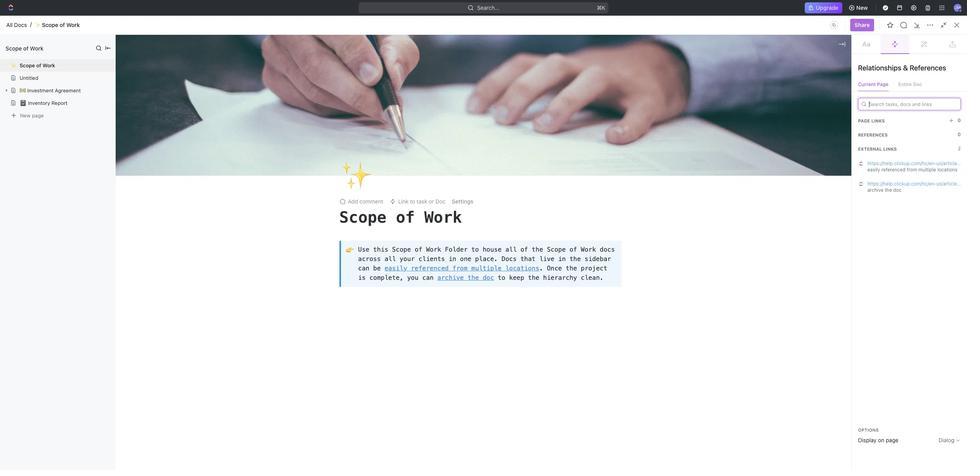 Task type: vqa. For each thing, say whether or not it's contained in the screenshot.
2nd See from right
yes



Task type: locate. For each thing, give the bounding box(es) containing it.
3 row from the top
[[109, 165, 958, 179]]

team meetings down "relationships"
[[837, 80, 875, 87]]

agency management up docs
[[599, 239, 653, 246]]

to right link
[[410, 199, 415, 205]]

referenced down the 'clients'
[[411, 265, 449, 273]]

1 horizontal spatial archive
[[868, 187, 884, 193]]

✨ scope of work down inbox
[[10, 62, 55, 69]]

0 vertical spatial page
[[877, 82, 889, 87]]

clients
[[419, 256, 445, 263]]

row containing meeting minutes
[[109, 150, 958, 166]]

new doc
[[936, 22, 959, 28]]

team left current
[[837, 80, 850, 87]]

folder
[[445, 246, 468, 254]]

1 vertical spatial page
[[858, 118, 870, 123]]

scope inside the ✨ scope of work
[[20, 62, 35, 69]]

0 vertical spatial archive
[[868, 187, 884, 193]]

team down recent
[[130, 80, 144, 87]]

3 now from the top
[[836, 183, 846, 189]]

scope of work • in scope of work up 'shared'
[[130, 93, 216, 100]]

my docs button
[[132, 122, 159, 138]]

0 horizontal spatial multiple
[[471, 265, 502, 273]]

management inside the agency management row
[[619, 239, 653, 246]]

1 horizontal spatial welcome! • in agency management
[[837, 93, 927, 100]]

docs for my docs
[[144, 126, 157, 133]]

1 agency management from the top
[[599, 168, 653, 175]]

docs inside use this scope of work folder to house all of the scope of work docs across all your clients in one place. docs that live in the sidebar can be
[[502, 256, 517, 263]]

management inside row
[[619, 168, 653, 175]]

relationships & references
[[858, 64, 946, 72]]

0 vertical spatial project
[[415, 68, 433, 74]]

2 meetings from the left
[[852, 80, 875, 87]]

row
[[109, 138, 958, 151], [109, 150, 958, 166], [109, 165, 958, 179], [109, 193, 958, 207], [109, 206, 958, 222], [109, 221, 958, 236], [109, 292, 958, 306], [109, 306, 958, 320]]

0 vertical spatial just
[[823, 154, 834, 161]]

work inside the ✨ scope of work
[[43, 62, 55, 69]]

new button
[[846, 2, 873, 14]]

0 horizontal spatial see all
[[363, 54, 378, 60]]

notes
[[434, 68, 449, 74]]

archive down "one"
[[437, 275, 464, 282]]

0 horizontal spatial references
[[858, 132, 888, 137]]

entire doc
[[898, 82, 922, 87]]

can up 'is' on the left
[[358, 265, 369, 273]]

of
[[60, 21, 65, 28], [23, 45, 29, 52], [36, 62, 41, 69], [316, 68, 321, 74], [749, 68, 754, 74], [854, 68, 859, 74], [903, 68, 908, 74], [316, 80, 321, 87], [749, 80, 754, 87], [148, 93, 153, 100], [196, 93, 201, 100], [396, 209, 415, 227], [415, 246, 422, 254], [521, 246, 528, 254], [570, 246, 577, 254], [617, 253, 622, 260], [617, 267, 622, 274]]

2 vertical spatial just now
[[823, 183, 846, 189]]

scope
[[42, 21, 58, 28], [5, 45, 22, 52], [20, 62, 35, 69], [298, 68, 314, 74], [731, 68, 747, 74], [837, 68, 853, 74], [885, 68, 901, 74], [298, 80, 314, 87], [731, 80, 747, 87], [130, 93, 146, 100], [179, 93, 195, 100], [339, 209, 387, 227], [392, 246, 411, 254], [547, 246, 566, 254], [599, 253, 615, 260], [599, 267, 615, 274]]

large client project row
[[109, 277, 958, 293]]

1 vertical spatial favorites
[[6, 114, 27, 120]]

table containing meeting minutes
[[109, 138, 958, 320]]

✨
[[34, 22, 41, 28], [10, 62, 16, 68], [826, 68, 832, 74], [119, 93, 125, 99], [341, 157, 372, 194]]

welcome! down current
[[837, 93, 862, 100]]

the down https://help.clickup.com/hc/en-
[[885, 187, 892, 193]]

new up share
[[857, 4, 868, 11]]

untitled
[[267, 68, 287, 74], [700, 68, 720, 74], [20, 75, 38, 81], [267, 80, 287, 87], [700, 80, 720, 87]]

welcome! down meeting
[[128, 168, 153, 175]]

2 - from the top
[[670, 168, 672, 175]]

see for created by me
[[933, 54, 942, 60]]

2 👥 from the left
[[689, 93, 695, 99]]

scope of work • in scope of work up current page
[[837, 68, 922, 74]]

docs inside button
[[910, 22, 924, 28]]

2 vertical spatial now
[[836, 183, 846, 189]]

doc down https://help.clickup.com/hc/en-
[[894, 187, 902, 193]]

doc inside dropdown button
[[436, 199, 446, 205]]

easily down external links
[[868, 167, 880, 173]]

2 business time image from the top
[[592, 241, 597, 244]]

1 vertical spatial from
[[453, 265, 468, 273]]

docs right my
[[144, 126, 157, 133]]

agency inside row
[[599, 168, 618, 175]]

multiple down 'place.'
[[471, 265, 502, 273]]

doc inside button
[[949, 22, 959, 28]]

2 team from the left
[[837, 80, 850, 87]]

1 vertical spatial project
[[619, 154, 637, 161]]

1 horizontal spatial easily referenced from multiple locations link
[[852, 157, 967, 177]]

dropdown menu image
[[828, 19, 841, 31]]

agency management inside row
[[599, 239, 653, 246]]

docs up the home
[[14, 21, 27, 28]]

from up https://help.clickup.com/hc/en-
[[907, 167, 917, 173]]

💵
[[20, 87, 26, 94]]

business time image
[[592, 170, 597, 174], [592, 241, 597, 244]]

referenced up https://help.clickup.com/hc/en-
[[882, 167, 906, 173]]

multiple up https://help.clickup.com/hc/en-us/articles/632 archive the doc
[[919, 167, 936, 173]]

1 horizontal spatial 👋
[[826, 93, 832, 99]]

now for nov 17
[[836, 168, 846, 175]]

dashboards
[[19, 81, 49, 87]]

1 vertical spatial now
[[836, 168, 846, 175]]

work
[[66, 21, 80, 28], [30, 45, 43, 52], [43, 62, 55, 69], [322, 68, 335, 74], [756, 68, 769, 74], [861, 68, 874, 74], [909, 68, 922, 74], [322, 80, 335, 87], [756, 80, 769, 87], [154, 93, 167, 100], [203, 93, 216, 100], [424, 209, 462, 227], [426, 246, 441, 254], [581, 246, 596, 254], [623, 253, 636, 260], [623, 267, 636, 274]]

from down "one"
[[453, 265, 468, 273]]

1 - from the top
[[670, 154, 672, 161]]

team meetings
[[130, 80, 169, 87], [837, 80, 875, 87]]

on
[[878, 438, 885, 444]]

tags
[[670, 141, 680, 147]]

0 vertical spatial now
[[836, 154, 846, 161]]

references down the page links
[[858, 132, 888, 137]]

external
[[858, 146, 882, 152]]

agency management for row containing welcome!
[[599, 168, 653, 175]]

see all
[[363, 54, 378, 60], [933, 54, 948, 60]]

0 vertical spatial 0
[[958, 118, 961, 124]]

doc right or
[[436, 199, 446, 205]]

2 see all from the left
[[933, 54, 948, 60]]

2 now from the top
[[836, 168, 846, 175]]

private button
[[187, 122, 209, 138]]

docs inside button
[[144, 126, 157, 133]]

archived
[[281, 126, 304, 133]]

welcome! • in agency management
[[130, 68, 220, 74], [837, 93, 927, 100]]

now
[[836, 154, 846, 161], [836, 168, 846, 175], [836, 183, 846, 189]]

0 horizontal spatial locations
[[505, 265, 539, 273]]

0 vertical spatial welcome! • in agency management
[[130, 68, 220, 74]]

client right large
[[615, 281, 630, 288]]

1 horizontal spatial favorites
[[404, 54, 431, 61]]

business time image for row containing welcome!
[[592, 170, 597, 174]]

3 just now from the top
[[823, 183, 846, 189]]

1 scope of work row from the top
[[109, 249, 958, 264]]

1 horizontal spatial multiple
[[919, 167, 936, 173]]

1 horizontal spatial see all button
[[930, 53, 951, 62]]

1 just from the top
[[823, 154, 834, 161]]

business time image inside row
[[592, 170, 597, 174]]

•
[[157, 68, 159, 74], [288, 68, 291, 74], [722, 68, 724, 74], [875, 68, 878, 74], [288, 81, 291, 87], [722, 81, 724, 87], [169, 93, 171, 99], [863, 93, 866, 99]]

all inside all 'button'
[[121, 126, 127, 133]]

1 horizontal spatial meetings
[[852, 80, 875, 87]]

2 vertical spatial just
[[823, 183, 834, 189]]

agency management down client 1 project
[[599, 168, 653, 175]]

see for recent
[[363, 54, 372, 60]]

1 vertical spatial client
[[615, 281, 630, 288]]

locations up us/articles/632
[[938, 167, 958, 173]]

2 see from the left
[[933, 54, 942, 60]]

date inside button
[[823, 141, 834, 147]]

now for 12 mins ago
[[836, 154, 846, 161]]

2 date from the left
[[823, 141, 834, 147]]

2 just from the top
[[823, 168, 834, 175]]

can
[[358, 265, 369, 273], [422, 275, 434, 282]]

0 horizontal spatial date
[[761, 141, 771, 147]]

1 business time image from the top
[[592, 170, 597, 174]]

workspace
[[215, 126, 243, 133]]

2 team meetings from the left
[[837, 80, 875, 87]]

client
[[599, 154, 614, 161], [615, 281, 630, 288]]

0 horizontal spatial all
[[6, 21, 13, 28]]

0 vertical spatial from
[[907, 167, 917, 173]]

1 vertical spatial easily referenced from multiple locations
[[385, 265, 539, 273]]

all inside all docs link
[[6, 21, 13, 28]]

-
[[670, 154, 672, 161], [670, 168, 672, 175]]

1 just now from the top
[[823, 154, 846, 161]]

change
[[584, 163, 604, 170]]

0 horizontal spatial team meetings
[[130, 80, 169, 87]]

easily
[[868, 167, 880, 173], [385, 265, 407, 273]]

project
[[581, 265, 607, 273]]

1 vertical spatial ✨ scope of work
[[10, 62, 55, 69]]

business time image down the change at right
[[592, 170, 597, 174]]

0 vertical spatial just now
[[823, 154, 846, 161]]

to
[[410, 199, 415, 205], [471, 246, 479, 254], [498, 275, 505, 282]]

new down "🗄"
[[20, 112, 31, 119]]

2 vertical spatial new
[[20, 112, 31, 119]]

👋
[[119, 68, 125, 74], [826, 93, 832, 99]]

links right external
[[884, 146, 897, 152]]

docs inside sidebar navigation
[[19, 67, 32, 74]]

dialog
[[939, 438, 955, 444]]

column header
[[109, 138, 118, 151]]

docs
[[600, 246, 615, 254]]

1 horizontal spatial team
[[837, 80, 850, 87]]

1 horizontal spatial referenced
[[882, 167, 906, 173]]

easily referenced from multiple locations up https://help.clickup.com/hc/en-
[[868, 167, 958, 173]]

sidebar navigation
[[0, 16, 100, 471]]

2 team meetings link from the left
[[822, 78, 951, 90]]

resource management up archived
[[267, 93, 325, 100]]

1 vertical spatial easily
[[385, 265, 407, 273]]

can inside . once the project is complete, you can
[[422, 275, 434, 282]]

docs right search
[[910, 22, 924, 28]]

easily up the complete,
[[385, 265, 407, 273]]

client inside row
[[615, 281, 630, 288]]

project for client
[[619, 154, 637, 161]]

resource management down me
[[700, 93, 758, 100]]

new right search docs
[[936, 22, 948, 28]]

0 horizontal spatial doc
[[436, 199, 446, 205]]

0 vertical spatial can
[[358, 265, 369, 273]]

row containing welcome!
[[109, 165, 958, 179]]

2 horizontal spatial doc
[[949, 22, 959, 28]]

search docs button
[[880, 19, 928, 31]]

doc right entire at right
[[913, 82, 922, 87]]

display on page
[[858, 438, 899, 444]]

0 horizontal spatial archive
[[437, 275, 464, 282]]

agency management inside row
[[599, 168, 653, 175]]

doc down jm 'dropdown button'
[[949, 22, 959, 28]]

can right you
[[422, 275, 434, 282]]

https://help.clickup.com/hc/en-
[[868, 181, 937, 187]]

1 horizontal spatial references
[[910, 64, 946, 72]]

page up external
[[858, 118, 870, 123]]

locations up archive the doc to keep the hierarchy clean.
[[505, 265, 539, 273]]

the inside https://help.clickup.com/hc/en-us/articles/632 archive the doc
[[885, 187, 892, 193]]

docs for all docs
[[14, 21, 27, 28]]

0 horizontal spatial favorites
[[6, 114, 27, 120]]

1 vertical spatial just
[[823, 168, 834, 175]]

the inside . once the project is complete, you can
[[566, 265, 577, 273]]

link to task or doc
[[398, 199, 446, 205]]

management
[[187, 68, 220, 74], [292, 93, 325, 100], [725, 93, 758, 100], [893, 93, 927, 100], [619, 168, 653, 175], [619, 239, 653, 246]]

is
[[358, 275, 366, 282]]

agency management for the agency management row
[[599, 239, 653, 246]]

tab list
[[119, 122, 306, 138]]

jm button
[[952, 2, 964, 14]]

team meetings down recent
[[130, 80, 169, 87]]

1 vertical spatial 👋
[[826, 93, 832, 99]]

date updated button
[[756, 138, 795, 151]]

1 horizontal spatial easily
[[868, 167, 880, 173]]

to inside use this scope of work folder to house all of the scope of work docs across all your clients in one place. docs that live in the sidebar can be
[[471, 246, 479, 254]]

1 horizontal spatial resource
[[700, 93, 724, 100]]

client left '1'
[[599, 154, 614, 161]]

archive down https://help.clickup.com/hc/en-
[[868, 187, 884, 193]]

2 row from the top
[[109, 150, 958, 166]]

1 vertical spatial doc
[[913, 82, 922, 87]]

0 vertical spatial links
[[872, 118, 885, 123]]

my
[[134, 126, 142, 133]]

1 horizontal spatial easily referenced from multiple locations
[[868, 167, 958, 173]]

6 row from the top
[[109, 221, 958, 236]]

1 vertical spatial locations
[[505, 265, 539, 273]]

welcome! down recent
[[130, 68, 155, 74]]

see all for created by me
[[933, 54, 948, 60]]

1 horizontal spatial scope of work • in scope of work
[[837, 68, 922, 74]]

0 vertical spatial client
[[599, 154, 614, 161]]

the up hierarchy at bottom right
[[566, 265, 577, 273]]

1 horizontal spatial doc
[[894, 187, 902, 193]]

project inside row
[[619, 154, 637, 161]]

1 see all button from the left
[[360, 53, 381, 62]]

1 horizontal spatial to
[[471, 246, 479, 254]]

1 horizontal spatial see
[[933, 54, 942, 60]]

1 vertical spatial can
[[422, 275, 434, 282]]

0 vertical spatial easily referenced from multiple locations
[[868, 167, 958, 173]]

1 horizontal spatial can
[[422, 275, 434, 282]]

new inside button
[[936, 22, 948, 28]]

easily referenced from multiple locations down "one"
[[385, 265, 539, 273]]

project left notes
[[415, 68, 433, 74]]

page right current
[[877, 82, 889, 87]]

0 vertical spatial -
[[670, 154, 672, 161]]

references right &
[[910, 64, 946, 72]]

0 horizontal spatial page
[[858, 118, 870, 123]]

1 horizontal spatial locations
[[938, 167, 958, 173]]

just now row
[[109, 178, 958, 194]]

date inside "button"
[[761, 141, 771, 147]]

just now inside cell
[[823, 183, 846, 189]]

easily referenced from multiple locations link
[[852, 157, 967, 177], [385, 265, 539, 273]]

3 just from the top
[[823, 183, 834, 189]]

scope of work
[[5, 45, 43, 52], [339, 209, 462, 227], [599, 253, 636, 260], [599, 267, 636, 274]]

resource down created by me
[[700, 93, 724, 100]]

&
[[903, 64, 908, 72]]

complete,
[[369, 275, 403, 282]]

0 vertical spatial all
[[6, 21, 13, 28]]

date left viewed
[[823, 141, 834, 147]]

project right large
[[631, 281, 649, 288]]

0
[[958, 118, 961, 124], [958, 132, 961, 138]]

home link
[[3, 38, 96, 51]]

2 see all button from the left
[[930, 53, 951, 62]]

1 resource from the left
[[267, 93, 290, 100]]

17
[[772, 168, 778, 175]]

page links
[[858, 118, 885, 123]]

the up the live
[[532, 246, 543, 254]]

welcome!
[[130, 68, 155, 74], [837, 93, 862, 100], [128, 168, 153, 175]]

2 just now from the top
[[823, 168, 846, 175]]

Search tasks, docs and links text field
[[863, 98, 958, 110]]

business time image inside the agency management row
[[592, 241, 597, 244]]

1 vertical spatial scope of work • in scope of work
[[130, 93, 216, 100]]

team for 2nd 'team meetings' link from right
[[130, 80, 144, 87]]

1 horizontal spatial all
[[121, 126, 127, 133]]

links
[[872, 118, 885, 123], [884, 146, 897, 152]]

0 horizontal spatial from
[[453, 265, 468, 273]]

meetings
[[145, 80, 169, 87], [852, 80, 875, 87]]

cover
[[605, 163, 620, 170]]

1 now from the top
[[836, 154, 846, 161]]

my docs
[[134, 126, 157, 133]]

page down inventory
[[32, 112, 44, 119]]

business time image up sidebar
[[592, 241, 597, 244]]

date for date updated
[[761, 141, 771, 147]]

1 horizontal spatial client
[[615, 281, 630, 288]]

links for page
[[872, 118, 885, 123]]

1 vertical spatial doc
[[483, 275, 494, 282]]

to left keep
[[498, 275, 505, 282]]

links up external links
[[872, 118, 885, 123]]

cell
[[109, 151, 118, 165], [109, 165, 118, 179], [109, 179, 118, 193], [587, 179, 665, 193], [756, 179, 819, 193], [109, 193, 118, 207], [587, 193, 665, 207], [665, 193, 756, 207], [756, 193, 819, 207], [819, 193, 881, 207], [881, 193, 944, 207], [944, 193, 958, 207], [109, 207, 118, 221], [587, 207, 665, 221], [665, 207, 756, 221], [756, 207, 819, 221], [819, 207, 881, 221], [881, 207, 944, 221], [944, 207, 958, 221], [109, 221, 118, 235], [587, 221, 665, 235], [665, 221, 756, 235], [756, 221, 819, 235], [819, 221, 881, 235], [881, 221, 944, 235], [944, 221, 958, 235], [109, 235, 118, 249], [665, 235, 756, 249], [756, 235, 819, 249], [819, 235, 881, 249], [881, 235, 944, 249], [944, 235, 958, 249], [109, 249, 118, 263], [665, 249, 756, 263], [756, 249, 819, 263], [819, 249, 881, 263], [881, 249, 944, 263], [944, 249, 958, 263], [109, 263, 118, 278], [665, 263, 756, 278], [756, 263, 819, 278], [819, 263, 881, 278], [881, 263, 944, 278], [944, 263, 958, 278], [109, 278, 118, 292], [665, 278, 756, 292], [756, 278, 819, 292], [819, 278, 881, 292], [881, 278, 944, 292], [944, 278, 958, 292], [109, 292, 118, 306], [118, 292, 587, 306], [587, 292, 665, 306], [665, 292, 756, 306], [756, 292, 819, 306], [819, 292, 881, 306], [881, 292, 944, 306], [944, 292, 958, 306], [109, 306, 118, 320], [118, 306, 587, 320], [587, 306, 665, 320], [665, 306, 756, 320], [756, 306, 819, 320], [819, 306, 881, 320], [881, 306, 944, 320], [944, 306, 958, 320]]

2 scope of work row from the top
[[109, 263, 958, 279]]

1 date from the left
[[761, 141, 771, 147]]

date viewed
[[823, 141, 851, 147]]

1 see from the left
[[363, 54, 372, 60]]

1 row from the top
[[109, 138, 958, 151]]

1 team from the left
[[130, 80, 144, 87]]

1 0 from the top
[[958, 118, 961, 124]]

0 vertical spatial doc
[[949, 22, 959, 28]]

doc down use this scope of work folder to house all of the scope of work docs across all your clients in one place. docs that live in the sidebar can be
[[483, 275, 494, 282]]

0 vertical spatial 👋
[[119, 68, 125, 74]]

multiple
[[919, 167, 936, 173], [471, 265, 502, 273]]

date up 12 on the right
[[761, 141, 771, 147]]

1 vertical spatial all
[[121, 126, 127, 133]]

2 vertical spatial to
[[498, 275, 505, 282]]

easily referenced from multiple locations link down "one"
[[385, 265, 539, 273]]

✨ scope of work up home link
[[34, 21, 80, 28]]

1 horizontal spatial page
[[886, 438, 899, 444]]

page right the on
[[886, 438, 899, 444]]

favorites up project notes
[[404, 54, 431, 61]]

0 horizontal spatial team meetings link
[[116, 78, 245, 90]]

0 vertical spatial business time image
[[592, 170, 597, 174]]

docs
[[14, 21, 27, 28], [910, 22, 924, 28], [19, 67, 32, 74], [144, 126, 157, 133], [502, 256, 517, 263]]

1 horizontal spatial resource management
[[700, 93, 758, 100]]

🗄
[[20, 100, 27, 106]]

just
[[823, 154, 834, 161], [823, 168, 834, 175], [823, 183, 834, 189]]

favorites down "🗄"
[[6, 114, 27, 120]]

search docs
[[891, 22, 924, 28]]

table
[[109, 138, 958, 320]]

to up "one"
[[471, 246, 479, 254]]

project inside large client project row
[[631, 281, 649, 288]]

links for links
[[884, 146, 897, 152]]

1 vertical spatial to
[[471, 246, 479, 254]]

0 horizontal spatial team
[[130, 80, 144, 87]]

project right '1'
[[619, 154, 637, 161]]

resource up archived
[[267, 93, 290, 100]]

easily referenced from multiple locations link up https://help.clickup.com/hc/en-
[[852, 157, 967, 177]]

docs down inbox
[[19, 67, 32, 74]]

- for client 1 project
[[670, 154, 672, 161]]

0 horizontal spatial to
[[410, 199, 415, 205]]

new inside button
[[857, 4, 868, 11]]

untitled • in scope of work
[[267, 68, 335, 74], [700, 68, 769, 74], [267, 80, 335, 87], [700, 80, 769, 87]]

scope of work up inbox
[[5, 45, 43, 52]]

link to task or doc button
[[386, 197, 449, 208]]

2 agency management from the top
[[599, 239, 653, 246]]

1 horizontal spatial page
[[877, 82, 889, 87]]

⌘k
[[597, 4, 605, 11]]

1 see all from the left
[[363, 54, 378, 60]]

0 horizontal spatial page
[[32, 112, 44, 119]]

1 vertical spatial agency management
[[599, 239, 653, 246]]

new doc button
[[931, 19, 964, 31]]

0 horizontal spatial new
[[20, 112, 31, 119]]

0 vertical spatial referenced
[[882, 167, 906, 173]]

the down "one"
[[468, 275, 479, 282]]

scope of work row
[[109, 249, 958, 264], [109, 263, 958, 279]]

👥
[[256, 93, 262, 99], [689, 93, 695, 99]]

locations
[[938, 167, 958, 173], [505, 265, 539, 273]]

the down .
[[528, 275, 539, 282]]

0 vertical spatial ✨ scope of work
[[34, 21, 80, 28]]

upgrade
[[816, 4, 839, 11]]

docs left that
[[502, 256, 517, 263]]



Task type: describe. For each thing, give the bounding box(es) containing it.
favorites button
[[3, 112, 30, 122]]

1 vertical spatial multiple
[[471, 265, 502, 273]]

0 vertical spatial locations
[[938, 167, 958, 173]]

the up project
[[570, 256, 581, 263]]

1 meetings from the left
[[145, 80, 169, 87]]

large client project
[[599, 281, 649, 288]]

us/articles/632
[[937, 181, 967, 187]]

external links
[[858, 146, 897, 152]]

welcome! button
[[119, 165, 582, 179]]

search
[[891, 22, 909, 28]]

0 vertical spatial welcome!
[[130, 68, 155, 74]]

just for 12 mins ago
[[823, 154, 834, 161]]

minutes
[[150, 154, 171, 161]]

👉
[[346, 246, 354, 254]]

mins
[[768, 154, 780, 161]]

0 vertical spatial favorites
[[404, 54, 431, 61]]

column header inside table
[[109, 138, 118, 151]]

0 vertical spatial easily referenced from multiple locations link
[[852, 157, 967, 177]]

change cover button
[[579, 160, 624, 173]]

4 row from the top
[[109, 193, 958, 207]]

me
[[723, 54, 732, 61]]

nov
[[761, 168, 771, 175]]

investment
[[27, 87, 53, 94]]

date updated
[[761, 141, 791, 147]]

0 vertical spatial page
[[32, 112, 44, 119]]

1 horizontal spatial from
[[907, 167, 917, 173]]

new for new page
[[20, 112, 31, 119]]

2
[[958, 146, 961, 152]]

. once the project is complete, you can
[[358, 265, 611, 282]]

doc for new doc
[[949, 22, 959, 28]]

2 0 from the top
[[958, 132, 961, 138]]

all docs link
[[6, 21, 27, 28]]

date for date viewed
[[823, 141, 834, 147]]

assigned
[[250, 126, 274, 133]]

client 1 project
[[599, 154, 637, 161]]

upgrade link
[[805, 2, 842, 13]]

just inside cell
[[823, 183, 834, 189]]

all for all docs
[[6, 21, 13, 28]]

see all button for recent
[[360, 53, 381, 62]]

place.
[[475, 256, 498, 263]]

https://help.clickup.com/hc/en-us/articles/632 archive the doc
[[868, 181, 967, 193]]

5 row from the top
[[109, 206, 958, 222]]

1
[[615, 154, 618, 161]]

scope of work up project
[[599, 253, 636, 260]]

all docs
[[6, 21, 27, 28]]

share
[[855, 22, 870, 28]]

created
[[689, 54, 713, 61]]

2 horizontal spatial to
[[498, 275, 505, 282]]

change cover
[[584, 163, 620, 170]]

reposition
[[547, 163, 574, 170]]

team for second 'team meetings' link from left
[[837, 80, 850, 87]]

relationships
[[858, 64, 902, 72]]

just now for nov 17
[[823, 168, 846, 175]]

agency inside row
[[599, 239, 618, 246]]

agency management row
[[109, 235, 958, 250]]

.
[[539, 265, 543, 273]]

report
[[51, 100, 67, 106]]

meeting minutes
[[128, 154, 171, 161]]

add comment
[[348, 199, 383, 205]]

sidebar
[[585, 256, 611, 263]]

favorites inside button
[[6, 114, 27, 120]]

1 vertical spatial page
[[886, 438, 899, 444]]

docs link
[[3, 65, 96, 77]]

see all for recent
[[363, 54, 378, 60]]

tab list containing all
[[119, 122, 306, 138]]

you
[[407, 275, 419, 282]]

0 vertical spatial scope of work • in scope of work
[[837, 68, 922, 74]]

settings
[[452, 199, 474, 205]]

0 vertical spatial multiple
[[919, 167, 936, 173]]

1 resource management from the left
[[267, 93, 325, 100]]

inventory
[[28, 100, 50, 106]]

scope of work down link
[[339, 209, 462, 227]]

link
[[398, 199, 409, 205]]

just now cell
[[819, 179, 881, 193]]

project notes
[[415, 68, 449, 74]]

search...
[[477, 4, 500, 11]]

jm
[[955, 5, 961, 10]]

to inside dropdown button
[[410, 199, 415, 205]]

now inside cell
[[836, 183, 846, 189]]

0 horizontal spatial welcome! • in agency management
[[130, 68, 220, 74]]

0 horizontal spatial easily referenced from multiple locations
[[385, 265, 539, 273]]

just now for 12 mins ago
[[823, 154, 846, 161]]

this
[[373, 246, 388, 254]]

archive inside https://help.clickup.com/hc/en-us/articles/632 archive the doc
[[868, 187, 884, 193]]

project notes link
[[401, 65, 666, 78]]

Search by name... text field
[[833, 123, 932, 134]]

all for all
[[121, 126, 127, 133]]

all button
[[119, 122, 129, 138]]

private
[[189, 126, 208, 133]]

inbox
[[19, 54, 33, 61]]

see all button for created by me
[[930, 53, 951, 62]]

hierarchy
[[543, 275, 577, 282]]

12 mins ago
[[761, 154, 791, 161]]

- for agency management
[[670, 168, 672, 175]]

dashboards link
[[3, 78, 96, 91]]

2 resource management from the left
[[700, 93, 758, 100]]

business time image for the agency management row
[[592, 241, 597, 244]]

doc for entire doc
[[913, 82, 922, 87]]

current
[[858, 82, 876, 87]]

viewed
[[835, 141, 851, 147]]

archive the doc to keep the hierarchy clean.
[[437, 275, 604, 282]]

add
[[348, 199, 358, 205]]

new page
[[20, 112, 44, 119]]

8 row from the top
[[109, 306, 958, 320]]

1 vertical spatial easily referenced from multiple locations link
[[385, 265, 539, 273]]

1 vertical spatial references
[[858, 132, 888, 137]]

0 vertical spatial references
[[910, 64, 946, 72]]

workspace button
[[213, 122, 245, 138]]

assigned button
[[249, 122, 276, 138]]

agreement
[[55, 87, 81, 94]]

docs for search docs
[[910, 22, 924, 28]]

new for new doc
[[936, 22, 948, 28]]

project inside "project notes" link
[[415, 68, 433, 74]]

0 horizontal spatial easily
[[385, 265, 407, 273]]

that
[[521, 256, 536, 263]]

project for large
[[631, 281, 649, 288]]

shared button
[[162, 122, 184, 138]]

0 horizontal spatial scope of work • in scope of work
[[130, 93, 216, 100]]

0 horizontal spatial doc
[[483, 275, 494, 282]]

be
[[373, 265, 381, 273]]

house
[[483, 246, 502, 254]]

1 team meetings link from the left
[[116, 78, 245, 90]]

row containing name
[[109, 138, 958, 151]]

1 team meetings from the left
[[130, 80, 169, 87]]

reposition button
[[542, 160, 579, 173]]

sharing
[[886, 141, 903, 147]]

once
[[547, 265, 562, 273]]

1 vertical spatial welcome!
[[837, 93, 862, 100]]

shared
[[164, 126, 182, 133]]

date viewed button
[[819, 138, 862, 151]]

current page
[[858, 82, 889, 87]]

new for new
[[857, 4, 868, 11]]

keep
[[509, 275, 524, 282]]

doc inside https://help.clickup.com/hc/en-us/articles/632 archive the doc
[[894, 187, 902, 193]]

meeting
[[128, 154, 149, 161]]

archived button
[[280, 122, 306, 138]]

welcome! inside button
[[128, 168, 153, 175]]

ago
[[781, 154, 791, 161]]

1 👥 from the left
[[256, 93, 262, 99]]

just for nov 17
[[823, 168, 834, 175]]

1 vertical spatial welcome! • in agency management
[[837, 93, 927, 100]]

options
[[858, 428, 879, 433]]

large
[[599, 281, 613, 288]]

inbox link
[[3, 51, 96, 64]]

can inside use this scope of work folder to house all of the scope of work docs across all your clients in one place. docs that live in the sidebar can be
[[358, 265, 369, 273]]

use
[[358, 246, 369, 254]]

client inside row
[[599, 154, 614, 161]]

scope of work up large client project
[[599, 267, 636, 274]]

change cover button
[[579, 160, 624, 173]]

recent
[[119, 54, 140, 61]]

by
[[714, 54, 722, 61]]

2 resource from the left
[[700, 93, 724, 100]]

1 vertical spatial referenced
[[411, 265, 449, 273]]

7 row from the top
[[109, 292, 958, 306]]



